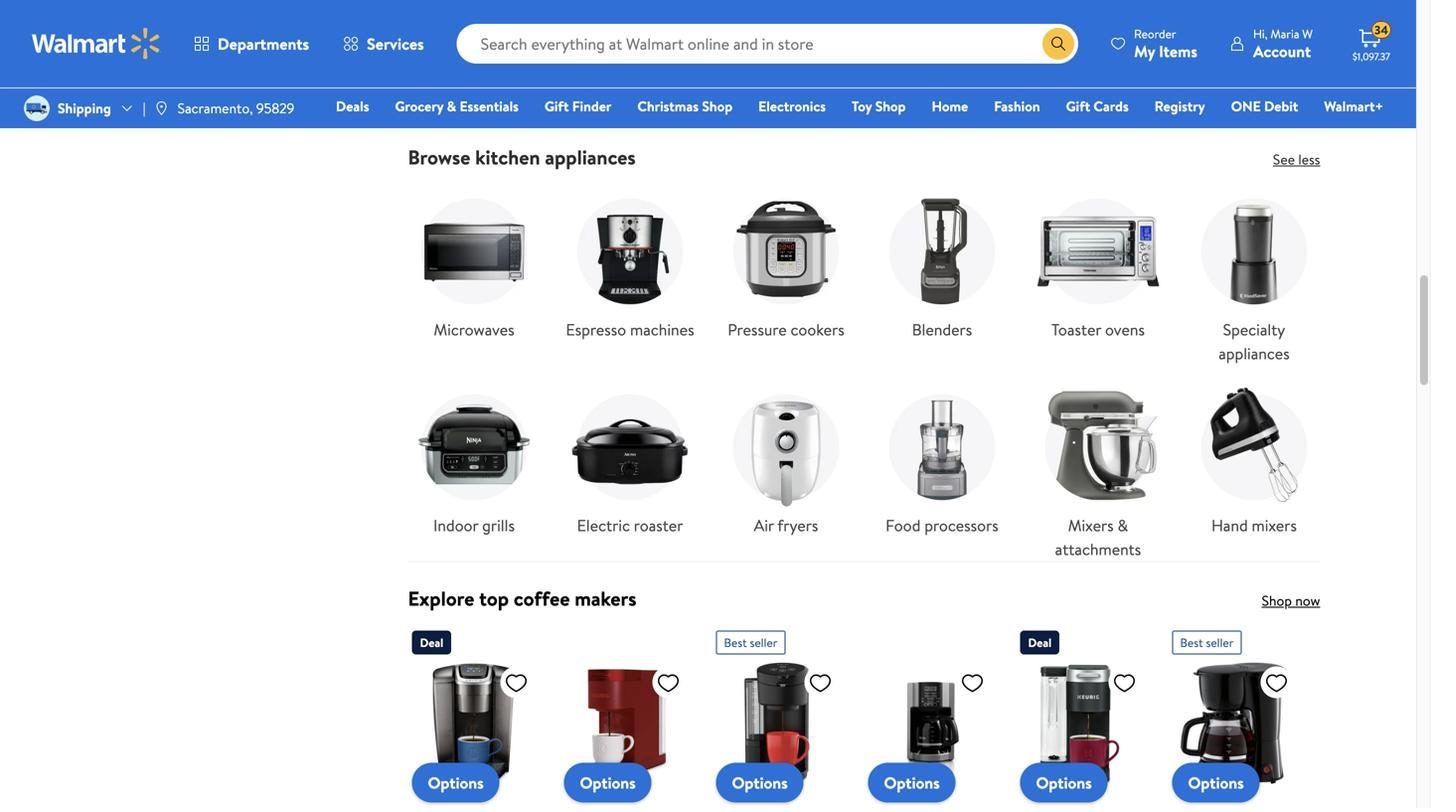 Task type: vqa. For each thing, say whether or not it's contained in the screenshot.
Choose a store choose
no



Task type: locate. For each thing, give the bounding box(es) containing it.
hand mixers
[[1212, 514, 1297, 536]]

1 best seller from the left
[[724, 634, 778, 651]]

air fryers link
[[720, 381, 852, 537]]

best seller for instant solo café 2-in-1 single serve coffee maker for k-cup pods and ground coffee, black image
[[724, 634, 778, 651]]

departments button
[[177, 20, 326, 68]]

0 horizontal spatial best seller
[[724, 634, 778, 651]]

& inside 'link'
[[447, 96, 456, 116]]

 image
[[24, 95, 50, 121], [154, 100, 170, 116]]

shop now link
[[1262, 591, 1321, 610]]

2 deal from the left
[[1028, 634, 1052, 651]]

seller
[[750, 634, 778, 651], [1206, 634, 1234, 651]]

keurig k- slim single serve k-cup pod coffee maker, multistream technology, scarlet red image
[[564, 662, 688, 787]]

electric roaster
[[577, 514, 683, 536]]

& right mixers
[[1118, 514, 1129, 536]]

2 seller from the left
[[1206, 634, 1234, 651]]

electric roaster link
[[564, 381, 696, 537]]

1 horizontal spatial shop
[[876, 96, 906, 116]]

5 options from the left
[[1036, 772, 1092, 794]]

shop inside "link"
[[876, 96, 906, 116]]

maria
[[1271, 25, 1300, 42]]

account
[[1254, 40, 1312, 62]]

options
[[428, 772, 484, 794], [580, 772, 636, 794], [732, 772, 788, 794], [884, 772, 940, 794], [1036, 772, 1092, 794], [1189, 772, 1244, 794]]

6 options from the left
[[1189, 772, 1244, 794]]

 image left "shipping"
[[24, 95, 50, 121]]

deal down explore
[[420, 634, 444, 651]]

best seller up the mainstays black 5-cup drip coffee maker, new image
[[1181, 634, 1234, 651]]

1 horizontal spatial appliances
[[1219, 342, 1290, 364]]

add to favorites list, keurig k-supreme single-serve k-cup pod coffee maker, black image
[[1113, 670, 1137, 695]]

1 horizontal spatial deal
[[1028, 634, 1052, 651]]

pressure cookers link
[[720, 185, 852, 341]]

0 horizontal spatial appliances
[[545, 143, 636, 171]]

options link
[[412, 763, 500, 803], [564, 763, 652, 803], [716, 763, 804, 803], [868, 763, 956, 803], [1021, 763, 1108, 803], [1173, 763, 1260, 803]]

espresso machines link
[[564, 185, 696, 341]]

4 options from the left
[[884, 772, 940, 794]]

fryers
[[778, 514, 819, 536]]

product group
[[412, 623, 536, 808], [716, 623, 841, 808], [1021, 623, 1145, 808], [1173, 623, 1297, 808]]

hand mixers link
[[1189, 381, 1321, 537]]

0 horizontal spatial &
[[447, 96, 456, 116]]

appliances
[[545, 143, 636, 171], [1219, 342, 1290, 364]]

5 options link from the left
[[1021, 763, 1108, 803]]

toaster
[[1052, 318, 1102, 340]]

best
[[724, 634, 747, 651], [1181, 634, 1204, 651]]

cookers
[[791, 318, 845, 340]]

air
[[754, 514, 774, 536]]

seller for the mainstays black 5-cup drip coffee maker, new image
[[1206, 634, 1234, 651]]

0 horizontal spatial gift
[[545, 96, 569, 116]]

seller up the mainstays black 5-cup drip coffee maker, new image
[[1206, 634, 1234, 651]]

seller up instant solo café 2-in-1 single serve coffee maker for k-cup pods and ground coffee, black image
[[750, 634, 778, 651]]

options for instant solo café 2-in-1 single serve coffee maker for k-cup pods and ground coffee, black image
[[732, 772, 788, 794]]

electronics link
[[750, 95, 835, 117]]

0 horizontal spatial  image
[[24, 95, 50, 121]]

machines
[[630, 318, 695, 340]]

1 gift from the left
[[545, 96, 569, 116]]

1 horizontal spatial seller
[[1206, 634, 1234, 651]]

air fryers
[[754, 514, 819, 536]]

0 vertical spatial &
[[447, 96, 456, 116]]

browse
[[408, 143, 471, 171]]

shop right christmas
[[702, 96, 733, 116]]

2 gift from the left
[[1066, 96, 1091, 116]]

 image right |
[[154, 100, 170, 116]]

mixers
[[1069, 514, 1114, 536]]

& right the grocery
[[447, 96, 456, 116]]

shop
[[702, 96, 733, 116], [876, 96, 906, 116], [1262, 591, 1292, 610]]

0 horizontal spatial best
[[724, 634, 747, 651]]

gift left cards
[[1066, 96, 1091, 116]]

1 options from the left
[[428, 772, 484, 794]]

best seller up instant solo café 2-in-1 single serve coffee maker for k-cup pods and ground coffee, black image
[[724, 634, 778, 651]]

deal for keurig k-supreme single-serve k-cup pod coffee maker, black image
[[1028, 634, 1052, 651]]

best seller
[[724, 634, 778, 651], [1181, 634, 1234, 651]]

deal
[[420, 634, 444, 651], [1028, 634, 1052, 651]]

& inside mixers & attachments
[[1118, 514, 1129, 536]]

2 best from the left
[[1181, 634, 1204, 651]]

gift cards
[[1066, 96, 1129, 116]]

1 vertical spatial appliances
[[1219, 342, 1290, 364]]

1 horizontal spatial best
[[1181, 634, 1204, 651]]

&
[[447, 96, 456, 116], [1118, 514, 1129, 536]]

0 horizontal spatial deal
[[420, 634, 444, 651]]

essentials
[[460, 96, 519, 116]]

0 vertical spatial appliances
[[545, 143, 636, 171]]

options for keurig k-supreme single-serve k-cup pod coffee maker, black image
[[1036, 772, 1092, 794]]

1 seller from the left
[[750, 634, 778, 651]]

best up instant solo café 2-in-1 single serve coffee maker for k-cup pods and ground coffee, black image
[[724, 634, 747, 651]]

list
[[396, 169, 1333, 561]]

0 horizontal spatial seller
[[750, 634, 778, 651]]

see
[[1273, 149, 1295, 169]]

1 horizontal spatial &
[[1118, 514, 1129, 536]]

appliances down finder
[[545, 143, 636, 171]]

reorder
[[1134, 25, 1177, 42]]

specialty
[[1223, 318, 1286, 340]]

grocery & essentials link
[[386, 95, 528, 117]]

0 horizontal spatial shop
[[702, 96, 733, 116]]

4 options link from the left
[[868, 763, 956, 803]]

6 options link from the left
[[1173, 763, 1260, 803]]

coffee
[[514, 584, 570, 612]]

|
[[143, 98, 146, 118]]

1 deal from the left
[[420, 634, 444, 651]]

appliances down specialty
[[1219, 342, 1290, 364]]

carousel controls navigation
[[694, 81, 1035, 105]]

1 product group from the left
[[412, 623, 536, 808]]

christmas
[[638, 96, 699, 116]]

hi,
[[1254, 25, 1268, 42]]

explore top coffee makers
[[408, 584, 637, 612]]

espresso
[[566, 318, 626, 340]]

options link for keurig k-supreme single-serve k-cup pod coffee maker, black image
[[1021, 763, 1108, 803]]

best seller for the mainstays black 5-cup drip coffee maker, new image
[[1181, 634, 1234, 651]]

1 vertical spatial &
[[1118, 514, 1129, 536]]

gift left finder
[[545, 96, 569, 116]]

1 options link from the left
[[412, 763, 500, 803]]

gift for gift finder
[[545, 96, 569, 116]]

reorder my items
[[1134, 25, 1198, 62]]

shipping
[[58, 98, 111, 118]]

mixers & attachments link
[[1032, 381, 1165, 561]]

food
[[886, 514, 921, 536]]

grocery & essentials
[[395, 96, 519, 116]]

registry
[[1155, 96, 1206, 116]]

3 options link from the left
[[716, 763, 804, 803]]

3 options from the left
[[732, 772, 788, 794]]

shop left "now" on the bottom of page
[[1262, 591, 1292, 610]]

2 options from the left
[[580, 772, 636, 794]]

walmart image
[[32, 28, 161, 60]]

options for keurig k- slim single serve k-cup pod coffee maker, multistream technology, scarlet red image
[[580, 772, 636, 794]]

fashion link
[[985, 95, 1049, 117]]

finder
[[572, 96, 612, 116]]

gift inside "link"
[[1066, 96, 1091, 116]]

2 options link from the left
[[564, 763, 652, 803]]

shop right toy on the top of the page
[[876, 96, 906, 116]]

1 horizontal spatial  image
[[154, 100, 170, 116]]

2 best seller from the left
[[1181, 634, 1234, 651]]

specialty appliances
[[1219, 318, 1290, 364]]

1 horizontal spatial gift
[[1066, 96, 1091, 116]]

deal for keurig k-elite single-serve k-cup pod coffee maker, brushed slate image on the left bottom of page
[[420, 634, 444, 651]]

best up the mainstays black 5-cup drip coffee maker, new image
[[1181, 634, 1204, 651]]

instant solo café 2-in-1 single serve coffee maker for k-cup pods and ground coffee, black image
[[716, 662, 841, 787]]

microwaves link
[[408, 185, 540, 341]]

departments
[[218, 33, 309, 55]]

deal up keurig k-supreme single-serve k-cup pod coffee maker, black image
[[1028, 634, 1052, 651]]

1 horizontal spatial best seller
[[1181, 634, 1234, 651]]

gift
[[545, 96, 569, 116], [1066, 96, 1091, 116]]

food processors link
[[876, 381, 1009, 537]]

1 best from the left
[[724, 634, 747, 651]]



Task type: describe. For each thing, give the bounding box(es) containing it.
options for the mainstays black 5-cup drip coffee maker, new image
[[1189, 772, 1244, 794]]

2 product group from the left
[[716, 623, 841, 808]]

now
[[1296, 591, 1321, 610]]

options for mr. coffee 12-cup programmable coffeemaker, rapid brew, brushed metallic image
[[884, 772, 940, 794]]

makers
[[575, 584, 637, 612]]

shop now
[[1262, 591, 1321, 610]]

cards
[[1094, 96, 1129, 116]]

mainstays black 5-cup drip coffee maker, new image
[[1173, 662, 1297, 787]]

options link for instant solo café 2-in-1 single serve coffee maker for k-cup pods and ground coffee, black image
[[716, 763, 804, 803]]

toy shop
[[852, 96, 906, 116]]

keurig k-elite single-serve k-cup pod coffee maker, brushed slate image
[[412, 662, 536, 787]]

christmas shop link
[[629, 95, 742, 117]]

Search search field
[[457, 24, 1079, 64]]

34
[[1375, 22, 1389, 38]]

best for the mainstays black 5-cup drip coffee maker, new image
[[1181, 634, 1204, 651]]

95829
[[256, 98, 295, 118]]

mixers
[[1252, 514, 1297, 536]]

items
[[1159, 40, 1198, 62]]

$1,097.37
[[1353, 50, 1391, 63]]

options for keurig k-elite single-serve k-cup pod coffee maker, brushed slate image on the left bottom of page
[[428, 772, 484, 794]]

indoor grills
[[433, 514, 515, 536]]

walmart+ link
[[1316, 95, 1393, 117]]

add to favorites list, instant solo café 2-in-1 single serve coffee maker for k-cup pods and ground coffee, black image
[[809, 670, 833, 695]]

appliances inside 'specialty appliances' link
[[1219, 342, 1290, 364]]

mixers & attachments
[[1055, 514, 1142, 560]]

w
[[1303, 25, 1313, 42]]

blenders
[[912, 318, 973, 340]]

deals link
[[327, 95, 378, 117]]

debit
[[1265, 96, 1299, 116]]

food processors
[[886, 514, 999, 536]]

fashion
[[994, 96, 1040, 116]]

ovens
[[1106, 318, 1145, 340]]

electronics
[[759, 96, 826, 116]]

mr. coffee 12-cup programmable coffeemaker, rapid brew, brushed metallic image
[[868, 662, 993, 787]]

pressure
[[728, 318, 787, 340]]

services button
[[326, 20, 441, 68]]

christmas shop
[[638, 96, 733, 116]]

shop for toy shop
[[876, 96, 906, 116]]

electric
[[577, 514, 630, 536]]

add to favorites list, keurig k-elite single-serve k-cup pod coffee maker, brushed slate image
[[505, 670, 528, 695]]

top
[[479, 584, 509, 612]]

grocery
[[395, 96, 444, 116]]

blenders link
[[876, 185, 1009, 341]]

see less
[[1273, 149, 1321, 169]]

4 product group from the left
[[1173, 623, 1297, 808]]

indoor
[[433, 514, 479, 536]]

3 product group from the left
[[1021, 623, 1145, 808]]

options link for keurig k-elite single-serve k-cup pod coffee maker, brushed slate image on the left bottom of page
[[412, 763, 500, 803]]

browse kitchen appliances
[[408, 143, 636, 171]]

toy shop link
[[843, 95, 915, 117]]

add to favorites list, keurig k- slim single serve k-cup pod coffee maker, multistream technology, scarlet red image
[[657, 670, 681, 695]]

hand
[[1212, 514, 1248, 536]]

home link
[[923, 95, 977, 117]]

registry link
[[1146, 95, 1215, 117]]

espresso machines
[[566, 318, 695, 340]]

Walmart Site-Wide search field
[[457, 24, 1079, 64]]

pause image
[[710, 88, 717, 97]]

grills
[[482, 514, 515, 536]]

add to favorites list, mr. coffee 12-cup programmable coffeemaker, rapid brew, brushed metallic image
[[961, 670, 985, 695]]

pressure cookers
[[728, 318, 845, 340]]

 image for sacramento, 95829
[[154, 100, 170, 116]]

microwaves
[[434, 318, 515, 340]]

roaster
[[634, 514, 683, 536]]

sacramento,
[[178, 98, 253, 118]]

shop for christmas shop
[[702, 96, 733, 116]]

home
[[932, 96, 969, 116]]

less
[[1299, 149, 1321, 169]]

toaster ovens
[[1052, 318, 1145, 340]]

& for mixers
[[1118, 514, 1129, 536]]

 image for shipping
[[24, 95, 50, 121]]

my
[[1134, 40, 1156, 62]]

seller for instant solo café 2-in-1 single serve coffee maker for k-cup pods and ground coffee, black image
[[750, 634, 778, 651]]

gift finder link
[[536, 95, 621, 117]]

see less button
[[1273, 149, 1321, 169]]

toaster ovens link
[[1032, 185, 1165, 341]]

keurig k-supreme single-serve k-cup pod coffee maker, black image
[[1021, 662, 1145, 787]]

one debit link
[[1223, 95, 1308, 117]]

sacramento, 95829
[[178, 98, 295, 118]]

options link for keurig k- slim single serve k-cup pod coffee maker, multistream technology, scarlet red image
[[564, 763, 652, 803]]

search icon image
[[1051, 36, 1067, 52]]

indoor grills link
[[408, 381, 540, 537]]

list containing microwaves
[[396, 169, 1333, 561]]

& for grocery
[[447, 96, 456, 116]]

one debit
[[1232, 96, 1299, 116]]

kitchen
[[475, 143, 540, 171]]

attachments
[[1055, 538, 1142, 560]]

hi, maria w account
[[1254, 25, 1313, 62]]

deals
[[336, 96, 369, 116]]

add to favorites list, mainstays black 5-cup drip coffee maker, new image
[[1265, 670, 1289, 695]]

walmart+
[[1325, 96, 1384, 116]]

toy
[[852, 96, 872, 116]]

best for instant solo café 2-in-1 single serve coffee maker for k-cup pods and ground coffee, black image
[[724, 634, 747, 651]]

services
[[367, 33, 424, 55]]

gift cards link
[[1057, 95, 1138, 117]]

2 horizontal spatial shop
[[1262, 591, 1292, 610]]

options link for mr. coffee 12-cup programmable coffeemaker, rapid brew, brushed metallic image
[[868, 763, 956, 803]]

explore
[[408, 584, 475, 612]]

gift for gift cards
[[1066, 96, 1091, 116]]

one
[[1232, 96, 1261, 116]]

processors
[[925, 514, 999, 536]]

options link for the mainstays black 5-cup drip coffee maker, new image
[[1173, 763, 1260, 803]]



